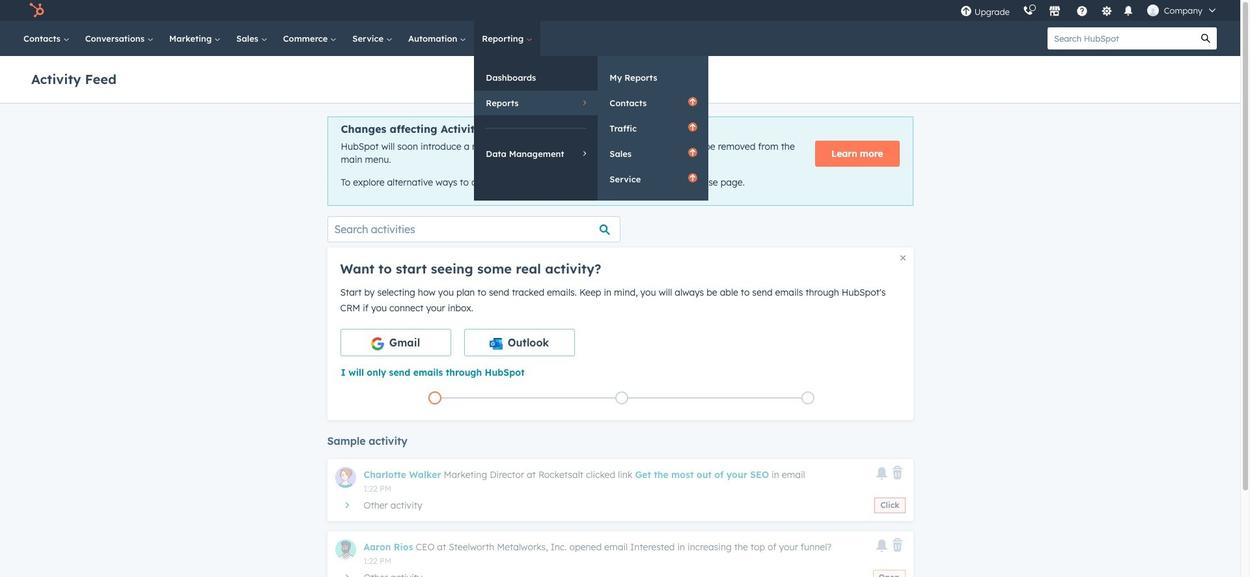Task type: vqa. For each thing, say whether or not it's contained in the screenshot.
the inside the Customize your chat widget Customize the color and style of your chat widget.
no



Task type: locate. For each thing, give the bounding box(es) containing it.
list
[[342, 389, 902, 407]]

menu
[[954, 0, 1225, 21]]

Search activities search field
[[327, 216, 620, 242]]

None checkbox
[[340, 329, 451, 356], [464, 329, 575, 356], [340, 329, 451, 356], [464, 329, 575, 356]]

onboarding.steps.finalstep.title image
[[805, 395, 812, 402]]



Task type: describe. For each thing, give the bounding box(es) containing it.
onboarding.steps.sendtrackedemailingmail.title image
[[618, 395, 625, 402]]

reporting menu
[[474, 56, 709, 201]]

Search HubSpot search field
[[1048, 27, 1195, 50]]

marketplaces image
[[1049, 6, 1061, 18]]

jacob simon image
[[1147, 5, 1159, 16]]

close image
[[900, 255, 906, 260]]



